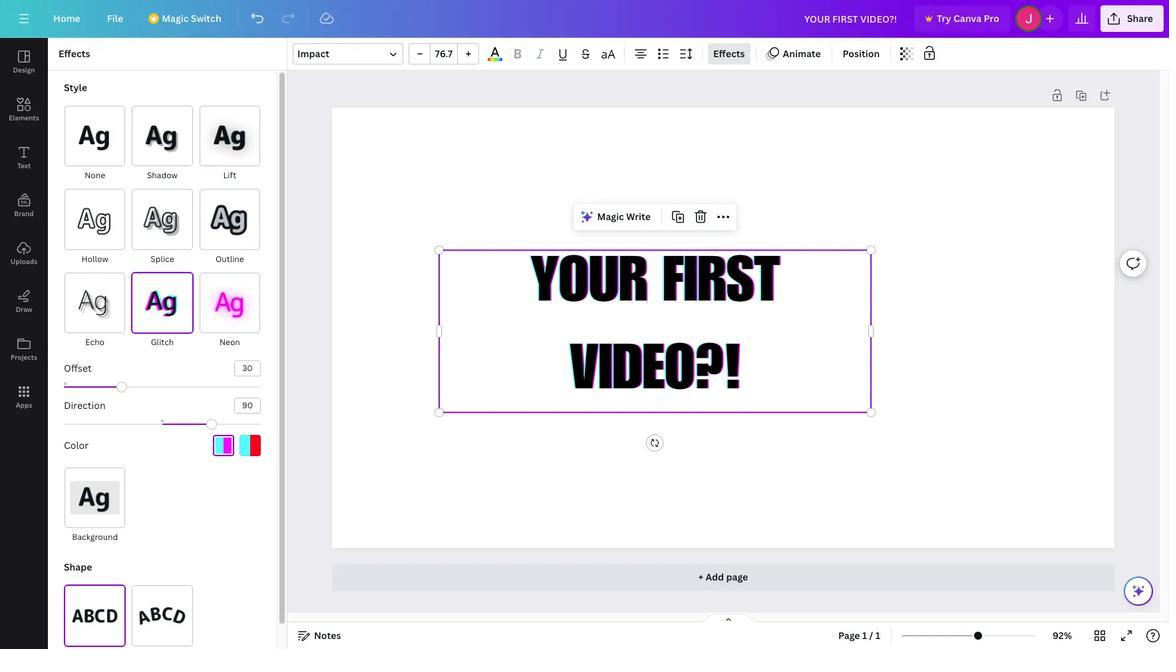 Task type: locate. For each thing, give the bounding box(es) containing it.
share
[[1127, 12, 1153, 25]]

add
[[706, 571, 724, 584]]

effects up style
[[59, 47, 90, 60]]

notes button
[[293, 626, 346, 647]]

magic left write
[[597, 210, 624, 223]]

pro
[[984, 12, 999, 25]]

92%
[[1053, 630, 1072, 642]]

page 1 / 1
[[839, 630, 880, 642]]

file button
[[96, 5, 134, 32]]

outline button
[[199, 189, 261, 267]]

group
[[409, 43, 479, 65]]

text button
[[0, 134, 48, 182]]

2 1 from the left
[[876, 630, 880, 642]]

notes
[[314, 630, 341, 642]]

1 horizontal spatial 1
[[876, 630, 880, 642]]

neon button
[[199, 272, 261, 350]]

0 horizontal spatial effects
[[59, 47, 90, 60]]

outline
[[216, 253, 244, 265]]

echo
[[85, 337, 105, 348]]

splice button
[[131, 189, 193, 267]]

uploads button
[[0, 230, 48, 278]]

92% button
[[1041, 626, 1084, 647]]

effects left animate popup button
[[713, 47, 745, 60]]

neon
[[220, 337, 240, 348]]

elements
[[9, 113, 39, 122]]

design
[[13, 65, 35, 75]]

animate button
[[762, 43, 826, 65]]

echo button
[[64, 272, 126, 350]]

lift
[[223, 170, 236, 181]]

magic write button
[[576, 206, 656, 228]]

– – number field
[[435, 47, 453, 60]]

animate
[[783, 47, 821, 60]]

magic for magic write
[[597, 210, 624, 223]]

Offset text field
[[235, 361, 260, 376]]

try
[[937, 12, 951, 25]]

+ add page
[[699, 571, 748, 584]]

1
[[862, 630, 867, 642], [876, 630, 880, 642]]

uploads
[[11, 257, 37, 266]]

page
[[726, 571, 748, 584]]

hollow
[[82, 253, 108, 265]]

draw
[[16, 305, 32, 314]]

0 horizontal spatial 1
[[862, 630, 867, 642]]

1 horizontal spatial effects
[[713, 47, 745, 60]]

shadow
[[147, 170, 178, 181]]

page
[[839, 630, 860, 642]]

none
[[85, 170, 105, 181]]

position button
[[838, 43, 885, 65]]

side panel tab list
[[0, 38, 48, 421]]

#00ffff, #ff0000 image
[[240, 435, 261, 457]]

style element
[[59, 81, 261, 545]]

1 left '/'
[[862, 630, 867, 642]]

file
[[107, 12, 123, 25]]

magic
[[162, 12, 189, 25], [597, 210, 624, 223]]

+
[[699, 571, 703, 584]]

magic for magic switch
[[162, 12, 189, 25]]

magic inside "main" menu bar
[[162, 12, 189, 25]]

magic write
[[597, 210, 651, 223]]

magic left the switch
[[162, 12, 189, 25]]

#00ffff, #ff00ff image
[[213, 435, 234, 457]]

0 horizontal spatial magic
[[162, 12, 189, 25]]

#00ffff, #ff0000 image
[[240, 435, 261, 457]]

your
[[531, 256, 648, 319]]

0 vertical spatial magic
[[162, 12, 189, 25]]

Direction text field
[[235, 399, 260, 413]]

video?!
[[569, 343, 741, 406]]

1 horizontal spatial magic
[[597, 210, 624, 223]]

splice
[[151, 253, 174, 265]]

shape
[[64, 561, 92, 574]]

1 vertical spatial magic
[[597, 210, 624, 223]]

effects inside popup button
[[713, 47, 745, 60]]

effects
[[59, 47, 90, 60], [713, 47, 745, 60]]

canva
[[954, 12, 982, 25]]

color range image
[[488, 58, 502, 61]]

#00ffff, #ff00ff image
[[213, 435, 234, 457]]

+ add page button
[[332, 564, 1115, 591]]

main menu bar
[[0, 0, 1169, 38]]

text
[[17, 161, 31, 170]]

effects button
[[708, 43, 750, 65]]

2 effects from the left
[[713, 47, 745, 60]]

1 right '/'
[[876, 630, 880, 642]]

apps button
[[0, 373, 48, 421]]



Task type: describe. For each thing, give the bounding box(es) containing it.
glitch button
[[131, 272, 193, 350]]

style
[[64, 81, 87, 94]]

offset
[[64, 362, 92, 375]]

lift button
[[199, 105, 261, 183]]

home
[[53, 12, 80, 25]]

hollow button
[[64, 189, 126, 267]]

none button
[[64, 105, 126, 183]]

draw button
[[0, 278, 48, 325]]

glitch
[[151, 337, 174, 348]]

show pages image
[[696, 614, 760, 624]]

share button
[[1101, 5, 1164, 32]]

first
[[663, 256, 779, 319]]

position
[[843, 47, 880, 60]]

home link
[[43, 5, 91, 32]]

projects button
[[0, 325, 48, 373]]

magic switch button
[[139, 5, 232, 32]]

apps
[[16, 401, 32, 410]]

color
[[64, 439, 89, 452]]

impact button
[[293, 43, 403, 65]]

impact
[[297, 47, 329, 60]]

brand
[[14, 209, 34, 218]]

shape element
[[64, 561, 261, 650]]

write
[[626, 210, 651, 223]]

try canva pro
[[937, 12, 999, 25]]

switch
[[191, 12, 221, 25]]

direction
[[64, 399, 106, 412]]

magic switch
[[162, 12, 221, 25]]

/
[[870, 630, 873, 642]]

try canva pro button
[[914, 5, 1010, 32]]

1 effects from the left
[[59, 47, 90, 60]]

elements button
[[0, 86, 48, 134]]

design button
[[0, 38, 48, 86]]

background
[[72, 532, 118, 543]]

canva assistant image
[[1131, 584, 1147, 600]]

Design title text field
[[794, 5, 909, 32]]

1 1 from the left
[[862, 630, 867, 642]]

projects
[[11, 353, 37, 362]]

your first video?!
[[531, 256, 779, 406]]

shadow button
[[131, 105, 193, 183]]

background button
[[64, 467, 126, 545]]

brand button
[[0, 182, 48, 230]]



Task type: vqa. For each thing, say whether or not it's contained in the screenshot.
the left THE MAGIC
yes



